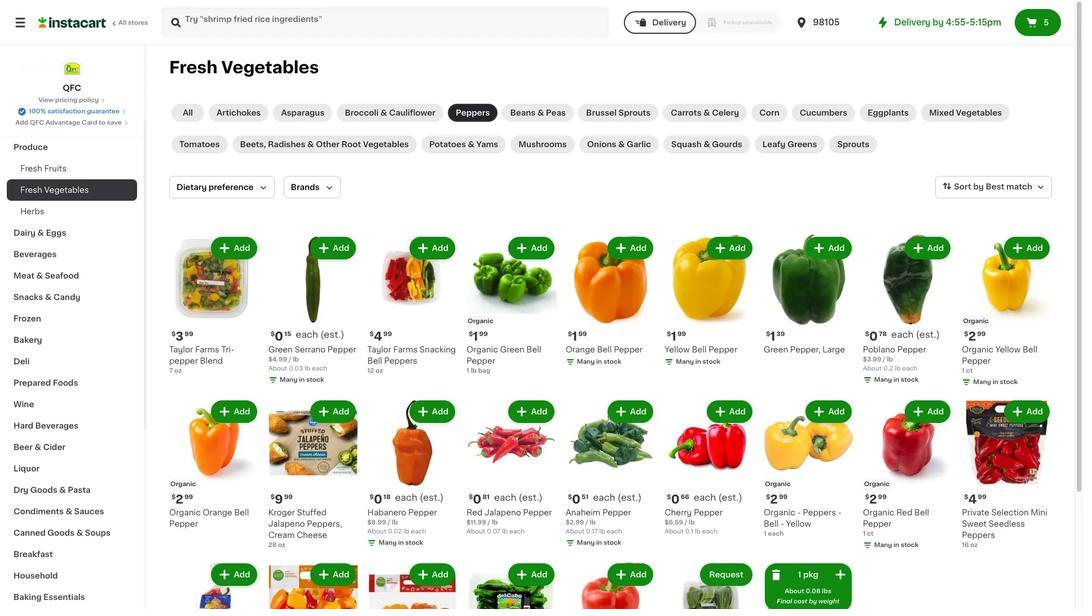 Task type: locate. For each thing, give the bounding box(es) containing it.
0 vertical spatial sprouts
[[619, 109, 651, 117]]

$ 2 99 up organic orange bell pepper
[[172, 494, 193, 506]]

pepper inside green serrano pepper $4.99 / lb about 0.03 lb each
[[328, 346, 356, 354]]

add for cherry pepper
[[729, 408, 746, 416]]

hard beverages link
[[7, 415, 137, 437]]

99 up yellow bell pepper
[[678, 331, 686, 337]]

lb right the 0.2
[[895, 365, 901, 372]]

pepper inside organic orange bell pepper
[[169, 520, 198, 528]]

0 horizontal spatial 4
[[374, 330, 382, 342]]

& for meat & seafood
[[36, 272, 43, 280]]

1 horizontal spatial yellow
[[786, 520, 812, 528]]

(est.) inside $0.51 each (estimated) element
[[618, 493, 642, 502]]

green for green pepper, large
[[764, 346, 788, 354]]

2 for organic red bell pepper
[[870, 494, 877, 506]]

99 up the organic yellow bell pepper 1 ct
[[977, 331, 986, 337]]

0 horizontal spatial $ 4 99
[[370, 330, 392, 342]]

each right 0.02
[[411, 529, 426, 535]]

all left stores
[[119, 20, 127, 26]]

0 for poblano pepper
[[870, 330, 878, 342]]

kroger stuffed jalapeno peppers, cream cheese 28 oz
[[268, 509, 342, 549]]

all for all
[[183, 109, 193, 117]]

4 up 12
[[374, 330, 382, 342]]

advantage
[[46, 120, 80, 126]]

carrots
[[671, 109, 702, 117]]

breakfast link
[[7, 544, 137, 565]]

each (est.) for anaheim pepper
[[593, 493, 642, 502]]

$ inside $ 0 15
[[271, 331, 275, 337]]

guarantee
[[87, 108, 120, 115]]

qfc
[[63, 84, 81, 92], [30, 120, 44, 126]]

fresh vegetables up "artichokes" link at the top of the page
[[169, 59, 319, 76]]

each (est.) inside $0.15 each (estimated) element
[[296, 330, 344, 339]]

& left soups
[[76, 529, 83, 537]]

stock down orange bell pepper
[[604, 359, 622, 365]]

wine link
[[7, 394, 137, 415]]

1 taylor from the left
[[169, 346, 193, 354]]

pepper inside 'poblano pepper $3.99 / lb about 0.2 lb each'
[[898, 346, 926, 354]]

lb right '0.03'
[[305, 365, 310, 372]]

/ up 0.07
[[488, 520, 490, 526]]

0 inside 'element'
[[671, 494, 680, 506]]

greens
[[788, 141, 817, 148]]

1 vertical spatial orange
[[203, 509, 232, 517]]

0 horizontal spatial ct
[[867, 531, 874, 537]]

red inside organic red bell pepper 1 ct
[[897, 509, 913, 517]]

add button for orange bell pepper
[[609, 238, 653, 258]]

each (est.) inside $0.66 each (estimated) 'element'
[[694, 493, 743, 502]]

each up serrano
[[296, 330, 318, 339]]

about inside about 0.08 lbs final cost by weight
[[785, 589, 805, 595]]

beverages
[[14, 251, 57, 258], [35, 422, 78, 430]]

carrots & celery
[[671, 109, 739, 117]]

hard
[[14, 422, 33, 430]]

& left candy
[[45, 293, 52, 301]]

pepper inside anaheim pepper $2.99 / lb about 0.17 lb each
[[603, 509, 631, 517]]

7
[[169, 368, 173, 374]]

all inside all link
[[183, 109, 193, 117]]

jalapeno down the "kroger"
[[268, 520, 305, 528]]

1 vertical spatial 4
[[969, 494, 977, 506]]

add button for organic - peppers - bell - yellow
[[807, 402, 851, 422]]

buy
[[32, 38, 48, 46]]

mushrooms
[[519, 141, 567, 148]]

$ 1 39
[[766, 330, 785, 342]]

each inside organic - peppers - bell - yellow 1 each
[[768, 531, 784, 537]]

bakery link
[[7, 330, 137, 351]]

match
[[1007, 183, 1033, 191]]

all stores link
[[38, 7, 149, 38]]

(est.) for red jalapeno pepper
[[519, 493, 543, 502]]

taylor inside taylor farms snacking bell peppers 12 oz
[[368, 346, 391, 354]]

each inside 'element'
[[694, 493, 716, 502]]

1 horizontal spatial $ 4 99
[[965, 494, 987, 506]]

(est.) up 'poblano pepper $3.99 / lb about 0.2 lb each'
[[916, 330, 940, 339]]

cream
[[268, 532, 295, 540]]

None search field
[[161, 7, 610, 38]]

all up tomatoes link on the top left of page
[[183, 109, 193, 117]]

$ 3 99
[[172, 330, 193, 342]]

sprouts
[[619, 109, 651, 117], [838, 141, 870, 148]]

to
[[99, 120, 105, 126]]

beets, radishes & other root vegetables link
[[232, 135, 417, 153]]

0 horizontal spatial qfc
[[30, 120, 44, 126]]

each (est.) up habanero pepper $8.99 / lb about 0.02 lb each
[[395, 493, 444, 502]]

1 horizontal spatial delivery
[[895, 18, 931, 27]]

/ inside 'poblano pepper $3.99 / lb about 0.2 lb each'
[[883, 356, 886, 363]]

4
[[374, 330, 382, 342], [969, 494, 977, 506]]

1 vertical spatial qfc
[[30, 120, 44, 126]]

0 horizontal spatial by
[[809, 599, 817, 605]]

0 horizontal spatial sprouts
[[619, 109, 651, 117]]

goods for canned
[[47, 529, 75, 537]]

mixed vegetables link
[[922, 104, 1010, 122]]

oz right 16 at the bottom
[[971, 542, 978, 549]]

taylor inside "taylor farms tri- pepper blend 7 oz"
[[169, 346, 193, 354]]

2 vertical spatial fresh
[[20, 186, 42, 194]]

$ left 81
[[469, 495, 473, 501]]

yellow inside organic - peppers - bell - yellow 1 each
[[786, 520, 812, 528]]

many down '0.03'
[[280, 377, 298, 383]]

(est.) inside $0.15 each (estimated) element
[[320, 330, 344, 339]]

0 horizontal spatial farms
[[195, 346, 219, 354]]

& inside the 'dry goods & pasta' link
[[59, 486, 66, 494]]

99 up taylor farms snacking bell peppers 12 oz
[[383, 331, 392, 337]]

$ left 39
[[766, 331, 770, 337]]

liquor
[[14, 465, 40, 473]]

product group containing 3
[[169, 235, 259, 376]]

1 $ 1 99 from the left
[[469, 330, 488, 342]]

$ up private
[[965, 495, 969, 501]]

0 for habanero pepper
[[374, 494, 382, 506]]

0 horizontal spatial fresh vegetables
[[20, 186, 89, 194]]

instacart logo image
[[38, 16, 106, 29]]

2 vertical spatial by
[[809, 599, 817, 605]]

$ 4 99 for taylor
[[370, 330, 392, 342]]

thanksgiving
[[14, 122, 68, 130]]

add for organic green bell pepper
[[531, 244, 548, 252]]

99 for organic red bell pepper
[[878, 495, 887, 501]]

1 horizontal spatial jalapeno
[[485, 509, 521, 517]]

& right broccoli
[[381, 109, 387, 117]]

0 left 81
[[473, 494, 482, 506]]

add
[[15, 120, 28, 126], [234, 244, 250, 252], [333, 244, 349, 252], [432, 244, 449, 252], [531, 244, 548, 252], [630, 244, 647, 252], [729, 244, 746, 252], [829, 244, 845, 252], [928, 244, 944, 252], [1027, 244, 1043, 252], [234, 408, 250, 416], [333, 408, 349, 416], [432, 408, 449, 416], [531, 408, 548, 416], [630, 408, 647, 416], [729, 408, 746, 416], [829, 408, 845, 416], [928, 408, 944, 416], [1027, 408, 1043, 416], [234, 571, 250, 579], [333, 571, 349, 579], [432, 571, 449, 579], [531, 571, 548, 579], [630, 571, 647, 579]]

many in stock down the 0.2
[[874, 377, 919, 383]]

eggplants
[[868, 109, 909, 117]]

$ 2 99 for organic yellow bell pepper
[[965, 330, 986, 342]]

delivery inside delivery by 4:55-5:15pm link
[[895, 18, 931, 27]]

each inside 'poblano pepper $3.99 / lb about 0.2 lb each'
[[902, 365, 918, 372]]

66
[[681, 495, 689, 501]]

2 horizontal spatial yellow
[[996, 346, 1021, 354]]

1 vertical spatial all
[[183, 109, 193, 117]]

green inside green serrano pepper $4.99 / lb about 0.03 lb each
[[268, 346, 293, 354]]

farms for 3
[[195, 346, 219, 354]]

2 red from the left
[[897, 509, 913, 517]]

2 horizontal spatial $ 1 99
[[667, 330, 686, 342]]

each right the 0.1
[[703, 529, 718, 535]]

$ inside $ 3 99
[[172, 331, 176, 337]]

1 horizontal spatial by
[[933, 18, 944, 27]]

0 vertical spatial fresh vegetables
[[169, 59, 319, 76]]

99 up organic orange bell pepper
[[184, 495, 193, 501]]

add for organic orange bell pepper
[[234, 408, 250, 416]]

0 vertical spatial by
[[933, 18, 944, 27]]

about down '$2.99'
[[566, 529, 585, 535]]

jalapeno down $0.81 each (estimated) element
[[485, 509, 521, 517]]

$ up the "kroger"
[[271, 495, 275, 501]]

/ up the 0.2
[[883, 356, 886, 363]]

1 horizontal spatial farms
[[393, 346, 418, 354]]

18
[[384, 495, 391, 501]]

98105 button
[[795, 7, 863, 38]]

1 vertical spatial sprouts
[[838, 141, 870, 148]]

product group containing 1 pkg
[[764, 562, 854, 609]]

$ left '51'
[[568, 495, 572, 501]]

add for green pepper, large
[[829, 244, 845, 252]]

1 horizontal spatial 4
[[969, 494, 977, 506]]

in down 'poblano pepper $3.99 / lb about 0.2 lb each'
[[894, 377, 900, 383]]

add button for cherry pepper
[[708, 402, 752, 422]]

99 for orange bell pepper
[[579, 331, 587, 337]]

1 vertical spatial goods
[[47, 529, 75, 537]]

each (est.) inside $0.81 each (estimated) element
[[494, 493, 543, 502]]

each (est.) inside $0.18 each (estimated) element
[[395, 493, 444, 502]]

organic inside organic - peppers - bell - yellow 1 each
[[764, 509, 796, 517]]

stock
[[604, 359, 622, 365], [703, 359, 721, 365], [306, 377, 324, 383], [901, 377, 919, 383], [1000, 379, 1018, 385], [405, 540, 423, 546], [604, 540, 622, 546], [901, 542, 919, 549]]

1 horizontal spatial sprouts
[[838, 141, 870, 148]]

card
[[82, 120, 97, 126]]

$ 2 99 for organic orange bell pepper
[[172, 494, 193, 506]]

jalapeno inside red jalapeno pepper $11.99 / lb about 0.07 lb each
[[485, 509, 521, 517]]

2 horizontal spatial green
[[764, 346, 788, 354]]

$ 1 99 for orange bell pepper
[[568, 330, 587, 342]]

$ 9 99
[[271, 494, 293, 506]]

remove green jalapeño pepper image
[[770, 568, 783, 582]]

0 horizontal spatial taylor
[[169, 346, 193, 354]]

sprouts up garlic at right top
[[619, 109, 651, 117]]

dry goods & pasta
[[14, 486, 91, 494]]

in down the organic yellow bell pepper 1 ct
[[993, 379, 999, 385]]

oz
[[174, 368, 182, 374], [376, 368, 383, 374], [278, 542, 285, 549], [971, 542, 978, 549]]

& inside carrots & celery link
[[704, 109, 710, 117]]

oz right 7
[[174, 368, 182, 374]]

& left garlic at right top
[[618, 141, 625, 148]]

1 horizontal spatial red
[[897, 509, 913, 517]]

lb right 0.07
[[502, 529, 508, 535]]

& for snacks & candy
[[45, 293, 52, 301]]

buy it again link
[[7, 30, 137, 53]]

oz inside "taylor farms tri- pepper blend 7 oz"
[[174, 368, 182, 374]]

taylor for 4
[[368, 346, 391, 354]]

1 farms from the left
[[195, 346, 219, 354]]

about up cost
[[785, 589, 805, 595]]

1 vertical spatial $ 4 99
[[965, 494, 987, 506]]

serrano
[[295, 346, 326, 354]]

1 green from the left
[[500, 346, 525, 354]]

& left pasta
[[59, 486, 66, 494]]

/ inside anaheim pepper $2.99 / lb about 0.17 lb each
[[586, 520, 588, 526]]

0 vertical spatial all
[[119, 20, 127, 26]]

each up remove green jalapeño pepper image
[[768, 531, 784, 537]]

farms for 4
[[393, 346, 418, 354]]

99 up private
[[978, 495, 987, 501]]

add button for organic red bell pepper
[[906, 402, 950, 422]]

sort
[[954, 183, 972, 191]]

1 vertical spatial fresh vegetables
[[20, 186, 89, 194]]

0 vertical spatial ct
[[966, 368, 973, 374]]

& inside "beets, radishes & other root vegetables" link
[[307, 141, 314, 148]]

3 $ 1 99 from the left
[[667, 330, 686, 342]]

/ for poblano
[[883, 356, 886, 363]]

all inside all stores link
[[119, 20, 127, 26]]

pepper inside the organic yellow bell pepper 1 ct
[[962, 357, 991, 365]]

green for green serrano pepper $4.99 / lb about 0.03 lb each
[[268, 346, 293, 354]]

farms inside "taylor farms tri- pepper blend 7 oz"
[[195, 346, 219, 354]]

$ 2 99 up the organic yellow bell pepper 1 ct
[[965, 330, 986, 342]]

stores
[[128, 20, 148, 26]]

$0.81 each (estimated) element
[[467, 493, 557, 507]]

bell
[[527, 346, 541, 354], [597, 346, 612, 354], [692, 346, 707, 354], [1023, 346, 1038, 354], [368, 357, 382, 365], [234, 509, 249, 517], [915, 509, 930, 517], [764, 520, 779, 528]]

qfc logo image
[[61, 59, 83, 80]]

in down 0.17
[[596, 540, 602, 546]]

& inside onions & garlic link
[[618, 141, 625, 148]]

each (est.) for red jalapeno pepper
[[494, 493, 543, 502]]

2 taylor from the left
[[368, 346, 391, 354]]

0 vertical spatial beverages
[[14, 251, 57, 258]]

taylor farms tri- pepper blend 7 oz
[[169, 346, 234, 374]]

& right the 'meat'
[[36, 272, 43, 280]]

each (est.) inside the $0.78 each (estimated) element
[[892, 330, 940, 339]]

1 horizontal spatial ct
[[966, 368, 973, 374]]

fresh up herbs
[[20, 186, 42, 194]]

farms up blend
[[195, 346, 219, 354]]

add button for kroger stuffed jalapeno peppers, cream cheese
[[312, 402, 355, 422]]

final
[[777, 599, 792, 605]]

& inside broccoli & cauliflower link
[[381, 109, 387, 117]]

about inside red jalapeno pepper $11.99 / lb about 0.07 lb each
[[467, 529, 486, 535]]

$ inside $ 9 99
[[271, 495, 275, 501]]

peppers inside organic - peppers - bell - yellow 1 each
[[803, 509, 836, 517]]

each (est.) up 'poblano pepper $3.99 / lb about 0.2 lb each'
[[892, 330, 940, 339]]

tomatoes link
[[172, 135, 228, 153]]

2 horizontal spatial by
[[974, 183, 984, 191]]

(est.) inside $0.18 each (estimated) element
[[420, 493, 444, 502]]

2 $ 1 99 from the left
[[568, 330, 587, 342]]

0 vertical spatial qfc
[[63, 84, 81, 92]]

fresh vegetables link
[[7, 179, 137, 201]]

1 vertical spatial by
[[974, 183, 984, 191]]

bell inside organic - peppers - bell - yellow 1 each
[[764, 520, 779, 528]]

broccoli & cauliflower
[[345, 109, 436, 117]]

& left celery
[[704, 109, 710, 117]]

99 for organic yellow bell pepper
[[977, 331, 986, 337]]

4 up private
[[969, 494, 977, 506]]

add for green serrano pepper
[[333, 244, 349, 252]]

delivery for delivery
[[652, 19, 686, 27]]

delivery inside 'delivery' button
[[652, 19, 686, 27]]

about inside green serrano pepper $4.99 / lb about 0.03 lb each
[[268, 365, 287, 372]]

$ inside '$ 0 18'
[[370, 495, 374, 501]]

each (est.) inside $0.51 each (estimated) element
[[593, 493, 642, 502]]

3 green from the left
[[268, 346, 293, 354]]

oz inside kroger stuffed jalapeno peppers, cream cheese 28 oz
[[278, 542, 285, 549]]

canned
[[14, 529, 46, 537]]

(est.) inside $0.81 each (estimated) element
[[519, 493, 543, 502]]

1 vertical spatial ct
[[867, 531, 874, 537]]

dietary preference button
[[169, 176, 275, 199]]

1 horizontal spatial qfc
[[63, 84, 81, 92]]

green inside organic green bell pepper 1 lb bag
[[500, 346, 525, 354]]

1 horizontal spatial all
[[183, 109, 193, 117]]

0 horizontal spatial jalapeno
[[268, 520, 305, 528]]

snacks & candy
[[14, 293, 80, 301]]

(est.) for habanero pepper
[[420, 493, 444, 502]]

& inside condiments & sauces link
[[66, 508, 72, 516]]

4 for taylor farms snacking bell peppers
[[374, 330, 382, 342]]

snacks
[[14, 293, 43, 301]]

& inside "snacks & candy" link
[[45, 293, 52, 301]]

canned goods & soups
[[14, 529, 111, 537]]

organic green bell pepper 1 lb bag
[[467, 346, 541, 374]]

Search field
[[163, 8, 608, 37]]

$ 1 99 up yellow bell pepper
[[667, 330, 686, 342]]

add for yellow bell pepper
[[729, 244, 746, 252]]

(est.) inside $0.66 each (estimated) 'element'
[[719, 493, 743, 502]]

product group containing 9
[[268, 398, 359, 550]]

$ left 15
[[271, 331, 275, 337]]

78
[[879, 331, 887, 337]]

& for onions & garlic
[[618, 141, 625, 148]]

fresh up all link
[[169, 59, 218, 76]]

policy
[[79, 97, 99, 103]]

0 horizontal spatial delivery
[[652, 19, 686, 27]]

brands button
[[284, 176, 341, 199]]

1 horizontal spatial green
[[500, 346, 525, 354]]

0.07
[[487, 529, 501, 535]]

0 for green serrano pepper
[[275, 330, 283, 342]]

add button for private selection mini sweet seedless peppers
[[1005, 402, 1049, 422]]

0.08
[[806, 589, 821, 595]]

taylor for 3
[[169, 346, 193, 354]]

add button for green pepper, large
[[807, 238, 851, 258]]

mixed
[[929, 109, 954, 117]]

vegetables down fresh fruits link
[[44, 186, 89, 194]]

0 vertical spatial jalapeno
[[485, 509, 521, 517]]

0 horizontal spatial orange
[[203, 509, 232, 517]]

1 vertical spatial jalapeno
[[268, 520, 305, 528]]

by
[[933, 18, 944, 27], [974, 183, 984, 191], [809, 599, 817, 605]]

$ 0 81
[[469, 494, 490, 506]]

0 vertical spatial 4
[[374, 330, 382, 342]]

99 for yellow bell pepper
[[678, 331, 686, 337]]

peas
[[546, 109, 566, 117]]

fresh vegetables down fruits
[[20, 186, 89, 194]]

/ for cherry
[[685, 520, 688, 526]]

orange
[[566, 346, 595, 354], [203, 509, 232, 517]]

each (est.) for green serrano pepper
[[296, 330, 344, 339]]

taylor up 12
[[368, 346, 391, 354]]

(est.) inside the $0.78 each (estimated) element
[[916, 330, 940, 339]]

artichokes
[[217, 109, 261, 117]]

$ up organic green bell pepper 1 lb bag at the bottom left
[[469, 331, 473, 337]]

0 horizontal spatial red
[[467, 509, 483, 517]]

product group
[[169, 235, 259, 376], [268, 235, 359, 387], [368, 235, 458, 376], [467, 235, 557, 376], [566, 235, 656, 369], [665, 235, 755, 369], [764, 235, 854, 355], [863, 235, 953, 387], [962, 235, 1052, 389], [169, 398, 259, 530], [268, 398, 359, 550], [368, 398, 458, 550], [467, 398, 557, 537], [566, 398, 656, 550], [665, 398, 755, 537], [764, 398, 854, 539], [863, 398, 953, 553], [962, 398, 1052, 550], [169, 562, 259, 609], [268, 562, 359, 609], [368, 562, 458, 609], [467, 562, 557, 609], [566, 562, 656, 609], [665, 562, 755, 609], [764, 562, 854, 609]]

0 horizontal spatial green
[[268, 346, 293, 354]]

fruits
[[44, 165, 67, 173]]

each (est.) up anaheim pepper $2.99 / lb about 0.17 lb each
[[593, 493, 642, 502]]

oz inside taylor farms snacking bell peppers 12 oz
[[376, 368, 383, 374]]

2 green from the left
[[764, 346, 788, 354]]

0 horizontal spatial all
[[119, 20, 127, 26]]

& inside meat & seafood "link"
[[36, 272, 43, 280]]

green pepper, large
[[764, 346, 845, 354]]

each right 18 at the bottom left of page
[[395, 493, 417, 502]]

condiments & sauces
[[14, 508, 104, 516]]

satisfaction
[[47, 108, 85, 115]]

& inside "dairy & eggs" link
[[37, 229, 44, 237]]

$ inside the $ 1 39
[[766, 331, 770, 337]]

16
[[962, 542, 969, 549]]

15
[[284, 331, 291, 337]]

ct inside organic red bell pepper 1 ct
[[867, 531, 874, 537]]

cider
[[43, 444, 65, 451]]

100% satisfaction guarantee
[[29, 108, 120, 115]]

sprouts down the cucumbers link
[[838, 141, 870, 148]]

$ 2 99 for organic red bell pepper
[[865, 494, 887, 506]]

/ inside habanero pepper $8.99 / lb about 0.02 lb each
[[388, 520, 390, 526]]

9
[[275, 494, 283, 506]]

corn link
[[752, 104, 788, 122]]

ct for organic red bell pepper
[[867, 531, 874, 537]]

0 left 78
[[870, 330, 878, 342]]

& inside squash & gourds link
[[704, 141, 710, 148]]

1 vertical spatial beverages
[[35, 422, 78, 430]]

4 for private selection mini sweet seedless peppers
[[969, 494, 977, 506]]

$ 1 99 for organic green bell pepper
[[469, 330, 488, 342]]

qfc up view pricing policy link
[[63, 84, 81, 92]]

each right 0.07
[[510, 529, 525, 535]]

condiments & sauces link
[[7, 501, 137, 523]]

each right 66
[[694, 493, 716, 502]]

habanero
[[368, 509, 406, 517]]

about down $8.99 on the left
[[368, 529, 386, 535]]

& left yams in the left of the page
[[468, 141, 475, 148]]

farms inside taylor farms snacking bell peppers 12 oz
[[393, 346, 418, 354]]

99 inside $ 3 99
[[185, 331, 193, 337]]

99 for organic orange bell pepper
[[184, 495, 193, 501]]

by for sort
[[974, 183, 984, 191]]

peppers inside taylor farms snacking bell peppers 12 oz
[[384, 357, 418, 365]]

$ up yellow bell pepper
[[667, 331, 671, 337]]

& inside beer & cider link
[[35, 444, 41, 451]]

all stores
[[119, 20, 148, 26]]

each
[[296, 330, 318, 339], [892, 330, 914, 339], [312, 365, 327, 372], [902, 365, 918, 372], [494, 493, 517, 502], [395, 493, 417, 502], [593, 493, 616, 502], [694, 493, 716, 502], [510, 529, 525, 535], [411, 529, 426, 535], [607, 529, 622, 535], [703, 529, 718, 535], [768, 531, 784, 537]]

each (est.) up serrano
[[296, 330, 344, 339]]

1 horizontal spatial $ 1 99
[[568, 330, 587, 342]]

$ 4 99 for private
[[965, 494, 987, 506]]

mixed vegetables
[[929, 109, 1002, 117]]

100%
[[29, 108, 46, 115]]

about down $4.99
[[268, 365, 287, 372]]

99 up orange bell pepper
[[579, 331, 587, 337]]

2 up organic - peppers - bell - yellow 1 each
[[770, 494, 778, 506]]

0 vertical spatial $ 4 99
[[370, 330, 392, 342]]

add button for red jalapeno pepper
[[510, 402, 553, 422]]

peppers inside private selection mini sweet seedless peppers 16 oz
[[962, 532, 996, 540]]

each inside anaheim pepper $2.99 / lb about 0.17 lb each
[[607, 529, 622, 535]]

(est.) up anaheim pepper $2.99 / lb about 0.17 lb each
[[618, 493, 642, 502]]

beer & cider link
[[7, 437, 137, 458]]

0 vertical spatial goods
[[30, 486, 57, 494]]

request button
[[702, 565, 752, 585]]

1 horizontal spatial taylor
[[368, 346, 391, 354]]

2 farms from the left
[[393, 346, 418, 354]]

add button for habanero pepper
[[411, 402, 454, 422]]

$ inside $ 0 51
[[568, 495, 572, 501]]

sort by
[[954, 183, 984, 191]]

by down 0.08
[[809, 599, 817, 605]]

1 horizontal spatial orange
[[566, 346, 595, 354]]

1 vertical spatial fresh
[[20, 165, 42, 173]]

add for kroger stuffed jalapeno peppers, cream cheese
[[333, 408, 349, 416]]

99 right the 9
[[284, 495, 293, 501]]

99 inside $ 9 99
[[284, 495, 293, 501]]

fresh for fresh fruits
[[20, 186, 42, 194]]

jalapeno inside kroger stuffed jalapeno peppers, cream cheese 28 oz
[[268, 520, 305, 528]]

(est.) for poblano pepper
[[916, 330, 940, 339]]

squash
[[672, 141, 702, 148]]

$ 0 51
[[568, 494, 589, 506]]

$3.99
[[863, 356, 882, 363]]

0 horizontal spatial $ 1 99
[[469, 330, 488, 342]]

1 red from the left
[[467, 509, 483, 517]]

add button for anaheim pepper
[[609, 402, 653, 422]]

ct for organic yellow bell pepper
[[966, 368, 973, 374]]

produce link
[[7, 137, 137, 158]]

taylor
[[169, 346, 193, 354], [368, 346, 391, 354]]

28
[[268, 542, 277, 549]]

$0.66 each (estimated) element
[[665, 493, 755, 507]]

beverages up cider
[[35, 422, 78, 430]]



Task type: vqa. For each thing, say whether or not it's contained in the screenshot.


Task type: describe. For each thing, give the bounding box(es) containing it.
leafy greens
[[763, 141, 817, 148]]

pepper inside organic green bell pepper 1 lb bag
[[467, 357, 495, 365]]

each (est.) for poblano pepper
[[892, 330, 940, 339]]

lb up the 0.1
[[689, 520, 695, 526]]

many down 0.17
[[577, 540, 595, 546]]

$0.18 each (estimated) element
[[368, 493, 458, 507]]

lb up '0.03'
[[293, 356, 299, 363]]

celery
[[712, 109, 739, 117]]

blend
[[200, 357, 223, 365]]

pricing
[[55, 97, 78, 103]]

pkg
[[803, 571, 819, 579]]

stock down habanero pepper $8.99 / lb about 0.02 lb each
[[405, 540, 423, 546]]

about inside 'poblano pepper $3.99 / lb about 0.2 lb each'
[[863, 365, 882, 372]]

many in stock down the organic yellow bell pepper 1 ct
[[974, 379, 1018, 385]]

pepper inside red jalapeno pepper $11.99 / lb about 0.07 lb each
[[523, 509, 552, 517]]

view
[[38, 97, 54, 103]]

$ 0 66
[[667, 494, 689, 506]]

pepper inside habanero pepper $8.99 / lb about 0.02 lb each
[[408, 509, 437, 517]]

vegetables down broccoli & cauliflower link
[[363, 141, 409, 148]]

it
[[50, 38, 55, 46]]

add for private selection mini sweet seedless peppers
[[1027, 408, 1043, 416]]

stock down 'poblano pepper $3.99 / lb about 0.2 lb each'
[[901, 377, 919, 383]]

& for condiments & sauces
[[66, 508, 72, 516]]

vegetables inside "link"
[[44, 186, 89, 194]]

fresh for produce
[[20, 165, 42, 173]]

stock down green serrano pepper $4.99 / lb about 0.03 lb each
[[306, 377, 324, 383]]

12
[[368, 368, 374, 374]]

eggplants link
[[860, 104, 917, 122]]

lb right the 0.1
[[695, 529, 701, 535]]

& for potatoes & yams
[[468, 141, 475, 148]]

add button for poblano pepper
[[906, 238, 950, 258]]

yellow inside the organic yellow bell pepper 1 ct
[[996, 346, 1021, 354]]

organic inside organic orange bell pepper
[[169, 509, 201, 517]]

tri-
[[221, 346, 234, 354]]

1 inside organic red bell pepper 1 ct
[[863, 531, 866, 537]]

in down orange bell pepper
[[596, 359, 602, 365]]

pepper inside organic red bell pepper 1 ct
[[863, 520, 892, 528]]

each right '51'
[[593, 493, 616, 502]]

dry goods & pasta link
[[7, 480, 137, 501]]

0 horizontal spatial -
[[781, 520, 784, 528]]

add button for taylor farms snacking bell peppers
[[411, 238, 454, 258]]

each inside red jalapeno pepper $11.99 / lb about 0.07 lb each
[[510, 529, 525, 535]]

radishes
[[268, 141, 306, 148]]

1 inside the organic yellow bell pepper 1 ct
[[962, 368, 965, 374]]

sweet
[[962, 520, 987, 528]]

many in stock down orange bell pepper
[[577, 359, 622, 365]]

0 vertical spatial orange
[[566, 346, 595, 354]]

& inside canned goods & soups link
[[76, 529, 83, 537]]

lb up 0.07
[[492, 520, 498, 526]]

meat & seafood
[[14, 272, 79, 280]]

add for anaheim pepper
[[630, 408, 647, 416]]

bell inside the organic yellow bell pepper 1 ct
[[1023, 346, 1038, 354]]

2 for organic orange bell pepper
[[176, 494, 183, 506]]

many in stock down yellow bell pepper
[[676, 359, 721, 365]]

poblano pepper $3.99 / lb about 0.2 lb each
[[863, 346, 926, 372]]

each inside habanero pepper $8.99 / lb about 0.02 lb each
[[411, 529, 426, 535]]

$ up the organic yellow bell pepper 1 ct
[[965, 331, 969, 337]]

view pricing policy
[[38, 97, 99, 103]]

many in stock down 0.02
[[379, 540, 423, 546]]

asparagus
[[281, 109, 325, 117]]

many down yellow bell pepper
[[676, 359, 694, 365]]

cucumbers link
[[792, 104, 856, 122]]

add for organic - peppers - bell - yellow
[[829, 408, 845, 416]]

stock down organic red bell pepper 1 ct
[[901, 542, 919, 549]]

snacking
[[420, 346, 456, 354]]

delivery by 4:55-5:15pm
[[895, 18, 1002, 27]]

0 for cherry pepper
[[671, 494, 680, 506]]

2 for organic yellow bell pepper
[[969, 330, 976, 342]]

organic - peppers - bell - yellow 1 each
[[764, 509, 842, 537]]

in down '0.03'
[[299, 377, 305, 383]]

organic inside organic green bell pepper 1 lb bag
[[467, 346, 498, 354]]

add button for green serrano pepper
[[312, 238, 355, 258]]

baking
[[14, 594, 42, 602]]

each (est.) for habanero pepper
[[395, 493, 444, 502]]

Best match Sort by field
[[936, 176, 1052, 199]]

1 inside organic green bell pepper 1 lb bag
[[467, 368, 469, 374]]

add for taylor farms snacking bell peppers
[[432, 244, 449, 252]]

fresh vegetables inside "link"
[[20, 186, 89, 194]]

thanksgiving link
[[7, 115, 137, 137]]

snacks & candy link
[[7, 287, 137, 308]]

many down the 0.2
[[874, 377, 892, 383]]

add for red jalapeno pepper
[[531, 408, 548, 416]]

onions
[[587, 141, 617, 148]]

(est.) for green serrano pepper
[[320, 330, 344, 339]]

add for taylor farms tri- pepper blend
[[234, 244, 250, 252]]

by inside about 0.08 lbs final cost by weight
[[809, 599, 817, 605]]

in down organic red bell pepper 1 ct
[[894, 542, 900, 549]]

/ for anaheim
[[586, 520, 588, 526]]

stock down yellow bell pepper
[[703, 359, 721, 365]]

99 for kroger stuffed jalapeno peppers, cream cheese
[[284, 495, 293, 501]]

hard beverages
[[14, 422, 78, 430]]

99 for taylor farms snacking bell peppers
[[383, 331, 392, 337]]

leafy
[[763, 141, 786, 148]]

delivery button
[[624, 11, 697, 34]]

bell inside organic orange bell pepper
[[234, 509, 249, 517]]

private selection mini sweet seedless peppers 16 oz
[[962, 509, 1048, 549]]

add for poblano pepper
[[928, 244, 944, 252]]

$ up organic orange bell pepper
[[172, 495, 176, 501]]

81
[[483, 495, 490, 501]]

condiments
[[14, 508, 64, 516]]

dietary preference
[[177, 183, 254, 191]]

many in stock down 0.17
[[577, 540, 622, 546]]

squash & gourds link
[[664, 135, 750, 153]]

add button for organic yellow bell pepper
[[1005, 238, 1049, 258]]

bell inside organic red bell pepper 1 ct
[[915, 509, 930, 517]]

potatoes & yams link
[[421, 135, 506, 153]]

add button for organic green bell pepper
[[510, 238, 553, 258]]

lb right 0.02
[[404, 529, 409, 535]]

$ up organic red bell pepper 1 ct
[[865, 495, 870, 501]]

brands
[[291, 183, 320, 191]]

add for organic red bell pepper
[[928, 408, 944, 416]]

breakfast
[[14, 551, 53, 559]]

0 vertical spatial fresh
[[169, 59, 218, 76]]

lb up 0.17
[[590, 520, 596, 526]]

0 for red jalapeno pepper
[[473, 494, 482, 506]]

lists
[[32, 60, 51, 68]]

each (est.) for cherry pepper
[[694, 493, 743, 502]]

$ inside $ 0 66
[[667, 495, 671, 501]]

$ inside '$ 0 78'
[[865, 331, 870, 337]]

prepared foods link
[[7, 372, 137, 394]]

cucumbers
[[800, 109, 848, 117]]

stock down the organic yellow bell pepper 1 ct
[[1000, 379, 1018, 385]]

increment quantity of green jalapeño pepper image
[[834, 568, 847, 582]]

add button for organic orange bell pepper
[[212, 402, 256, 422]]

sauces
[[74, 508, 104, 516]]

1 horizontal spatial fresh vegetables
[[169, 59, 319, 76]]

each inside green serrano pepper $4.99 / lb about 0.03 lb each
[[312, 365, 327, 372]]

root
[[342, 141, 361, 148]]

add for habanero pepper
[[432, 408, 449, 416]]

each inside cherry pepper $6.59 / lb about 0.1 lb each
[[703, 529, 718, 535]]

many down the organic yellow bell pepper 1 ct
[[974, 379, 991, 385]]

2 horizontal spatial -
[[838, 509, 842, 517]]

$0.51 each (estimated) element
[[566, 493, 656, 507]]

$ inside $ 0 81
[[469, 495, 473, 501]]

oz inside private selection mini sweet seedless peppers 16 oz
[[971, 542, 978, 549]]

$ up organic - peppers - bell - yellow 1 each
[[766, 495, 770, 501]]

& for broccoli & cauliflower
[[381, 109, 387, 117]]

again
[[57, 38, 79, 46]]

private
[[962, 509, 990, 517]]

many in stock down '0.03'
[[280, 377, 324, 383]]

vegetables up "artichokes" link at the top of the page
[[221, 59, 319, 76]]

each right 81
[[494, 493, 517, 502]]

organic inside the organic yellow bell pepper 1 ct
[[962, 346, 994, 354]]

lb inside organic green bell pepper 1 lb bag
[[471, 368, 477, 374]]

/ for habanero
[[388, 520, 390, 526]]

$2.99
[[566, 520, 584, 526]]

taylor farms snacking bell peppers 12 oz
[[368, 346, 456, 374]]

lb up 0.02
[[392, 520, 398, 526]]

by for delivery
[[933, 18, 944, 27]]

& for dairy & eggs
[[37, 229, 44, 237]]

foods
[[53, 379, 78, 387]]

about inside habanero pepper $8.99 / lb about 0.02 lb each
[[368, 529, 386, 535]]

$8.99
[[368, 520, 386, 526]]

$ 2 99 for organic - peppers - bell - yellow
[[766, 494, 788, 506]]

broccoli
[[345, 109, 379, 117]]

1 inside organic - peppers - bell - yellow 1 each
[[764, 531, 767, 537]]

lb up the 0.2
[[887, 356, 893, 363]]

99 for private selection mini sweet seedless peppers
[[978, 495, 987, 501]]

1 horizontal spatial -
[[798, 509, 801, 517]]

frozen link
[[7, 308, 137, 330]]

leafy greens link
[[755, 135, 825, 153]]

potatoes & yams
[[429, 141, 498, 148]]

& for squash & gourds
[[704, 141, 710, 148]]

product group containing request
[[665, 562, 755, 609]]

add for organic yellow bell pepper
[[1027, 244, 1043, 252]]

& for beer & cider
[[35, 444, 41, 451]]

(est.) for anaheim pepper
[[618, 493, 642, 502]]

$0.78 each (estimated) element
[[863, 329, 953, 344]]

save
[[107, 120, 122, 126]]

each right 78
[[892, 330, 914, 339]]

pepper inside cherry pepper $6.59 / lb about 0.1 lb each
[[694, 509, 723, 517]]

red inside red jalapeno pepper $11.99 / lb about 0.07 lb each
[[467, 509, 483, 517]]

0.03
[[289, 365, 303, 372]]

vegetables right "mixed"
[[956, 109, 1002, 117]]

in down yellow bell pepper
[[696, 359, 701, 365]]

lb right 0.17
[[600, 529, 605, 535]]

many down organic red bell pepper 1 ct
[[874, 542, 892, 549]]

dairy & eggs link
[[7, 222, 137, 244]]

habanero pepper $8.99 / lb about 0.02 lb each
[[368, 509, 437, 535]]

mushrooms link
[[511, 135, 575, 153]]

eggs
[[46, 229, 66, 237]]

artichokes link
[[209, 104, 269, 122]]

soups
[[85, 529, 111, 537]]

brussel sprouts link
[[578, 104, 659, 122]]

bag
[[478, 368, 490, 374]]

& for beans & peas
[[538, 109, 544, 117]]

$ 1 99 for yellow bell pepper
[[667, 330, 686, 342]]

about inside anaheim pepper $2.99 / lb about 0.17 lb each
[[566, 529, 585, 535]]

request
[[709, 571, 744, 579]]

99 for organic green bell pepper
[[479, 331, 488, 337]]

$ up 12
[[370, 331, 374, 337]]

all for all stores
[[119, 20, 127, 26]]

wine
[[14, 401, 34, 409]]

0 horizontal spatial yellow
[[665, 346, 690, 354]]

many in stock down organic red bell pepper 1 ct
[[874, 542, 919, 549]]

household link
[[7, 565, 137, 587]]

best
[[986, 183, 1005, 191]]

$11.99
[[467, 520, 486, 526]]

& for carrots & celery
[[704, 109, 710, 117]]

beans & peas
[[510, 109, 566, 117]]

many down 0.02
[[379, 540, 397, 546]]

delivery for delivery by 4:55-5:15pm
[[895, 18, 931, 27]]

organic inside organic red bell pepper 1 ct
[[863, 509, 895, 517]]

5:15pm
[[970, 18, 1002, 27]]

stuffed
[[297, 509, 327, 517]]

add button for yellow bell pepper
[[708, 238, 752, 258]]

cherry
[[665, 509, 692, 517]]

orange inside organic orange bell pepper
[[203, 509, 232, 517]]

fresh fruits
[[20, 165, 67, 173]]

in down 0.02
[[398, 540, 404, 546]]

peppers link
[[448, 104, 498, 122]]

99 for organic - peppers - bell - yellow
[[779, 495, 788, 501]]

squash & gourds
[[672, 141, 742, 148]]

$ up orange bell pepper
[[568, 331, 572, 337]]

add button for taylor farms tri- pepper blend
[[212, 238, 256, 258]]

$0.15 each (estimated) element
[[268, 329, 359, 344]]

bell inside organic green bell pepper 1 lb bag
[[527, 346, 541, 354]]

/ inside green serrano pepper $4.99 / lb about 0.03 lb each
[[289, 356, 291, 363]]

bell inside taylor farms snacking bell peppers 12 oz
[[368, 357, 382, 365]]

about inside cherry pepper $6.59 / lb about 0.1 lb each
[[665, 529, 684, 535]]

organic orange bell pepper
[[169, 509, 249, 528]]

canned goods & soups link
[[7, 523, 137, 544]]

stock down anaheim pepper $2.99 / lb about 0.17 lb each
[[604, 540, 622, 546]]

/ inside red jalapeno pepper $11.99 / lb about 0.07 lb each
[[488, 520, 490, 526]]

many down orange bell pepper
[[577, 359, 595, 365]]

0 for anaheim pepper
[[572, 494, 581, 506]]

pepper
[[169, 357, 198, 365]]

carrots & celery link
[[663, 104, 747, 122]]

service type group
[[624, 11, 782, 34]]

add for orange bell pepper
[[630, 244, 647, 252]]

0.02
[[388, 529, 402, 535]]

goods for dry
[[30, 486, 57, 494]]

2 for organic - peppers - bell - yellow
[[770, 494, 778, 506]]



